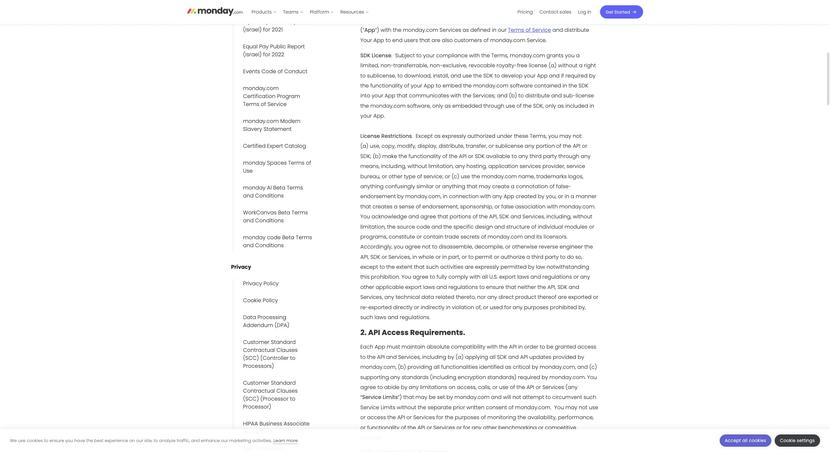 Task type: locate. For each thing, give the bounding box(es) containing it.
(c) inside .  except as expressly authorized under these terms, you may not: (a) use, copy, modify, display, distribute, transfer, or sublicense any portion of the api or sdk; (b) make the functionality of the api or sdk available to any third party through any means, including, without limitation, any hosting, application services provider, service bureau, or other type of service; or (c) use the monday.com name, trademarks logos, anything confusingly similar or anything that may create a connotation of false- endorsement by monday.com, in connection with any app created by you, or in a manner that creates a sense of endorsement, sponsorship, or false association with monday.com. you acknowledge and agree that portions of the api, sdk and services, including, without limitation, the source code and the specific design and structure of individual modules or programs, constitute or contain trade secrets of monday.com and its licensors. accordingly, you agree not to disassemble, decompile, or otherwise reverse engineer the api, sdk or services, in whole or in part, or to permit or authorize a third party to do so, except to the extent that such activities are expressly permitted by law notwithstanding this prohibition. you agree to fully comply with all u.s. export laws and regulations or any other applicable export laws and regulations to ensure that neither the api, sdk and services, any technical data related thereto, nor any direct product thereof are exported or re-exported directly or indirectly in violation of, or used for any purposes prohibited by, such laws and regulations.
[[452, 173, 460, 180]]

1 vertical spatial customer
[[243, 379, 270, 387]]

this
[[361, 273, 370, 281]]

2 contractual from the top
[[243, 387, 275, 395]]

without up type
[[408, 163, 427, 170]]

2 (israel) from the top
[[243, 51, 262, 58]]

0 horizontal spatial anything
[[361, 183, 384, 190]]

to right (controller
[[290, 354, 296, 362]]

directly
[[393, 304, 413, 311]]

clauses inside customer standard contractual clauses (scc)             (controller to processors)
[[277, 346, 298, 354]]

through up service
[[559, 152, 580, 160]]

monday inside monday spaces terms of use
[[243, 159, 266, 167]]

limitation, up service; on the top right of page
[[429, 163, 454, 170]]

1 customer from the top
[[243, 339, 270, 346]]

regulations
[[543, 273, 572, 281], [449, 283, 478, 291]]

ai
[[267, 184, 272, 192]]

1 horizontal spatial not
[[513, 394, 522, 401]]

access inside each app must maintain absolute compatibility with the api in order to be granted access to the api and services, including by (a) applying all sdk and api updates provided by monday.com, (b) providing all functionalities identified as critical by monday.com, and (c) supporting any standards (including encryption standards) required by monday.com. you agree to abide by any limitations on access, calls, or use of the api or services (any "
[[578, 343, 597, 351]]

clauses inside customer standard contractual clauses (scc) (processor to processor)
[[277, 387, 298, 395]]

contractual for (processor
[[243, 387, 275, 395]]

agree inside each app must maintain absolute compatibility with the api in order to be granted access to the api and services, including by (a) applying all sdk and api updates provided by monday.com, (b) providing all functionalities identified as critical by monday.com, and (c) supporting any standards (including encryption standards) required by monday.com. you agree to abide by any limitations on access, calls, or use of the api or services (any "
[[361, 384, 376, 391]]

and up the consent on the right of page
[[491, 394, 502, 401]]

customer for (processor
[[243, 379, 270, 387]]

0 vertical spatial monday.com.
[[560, 203, 596, 210]]

1 horizontal spatial anything
[[442, 183, 466, 190]]

0 vertical spatial right
[[551, 6, 563, 14]]

terms, inside . subject to your compliance with the terms, monday.com grants you a limited, non-transferable, nonexclusive, revocable royalty-free license, without a right to sublicense, to use the api to develop, implement, integrate, and interface your application ("
[[488, 0, 505, 4]]

of inside each app must maintain absolute compatibility with the api in order to be granted access to the api and services, including by (a) applying all sdk and api updates provided by monday.com, (b) providing all functionalities identified as critical by monday.com, and (c) supporting any standards (including encryption standards) required by monday.com. you agree to abide by any limitations on access, calls, or use of the api or services (any "
[[510, 384, 515, 391]]

specific
[[454, 223, 474, 231]]

nor
[[478, 294, 486, 301]]

1 horizontal spatial (c)
[[590, 363, 597, 371]]

2 vertical spatial such
[[584, 394, 597, 401]]

0 vertical spatial (israel)
[[243, 26, 262, 33]]

with up the sponsorship,
[[480, 193, 491, 200]]

equal inside equal pay public report (israel) for 2021
[[243, 18, 258, 25]]

that inside ") that may be set by monday.com and will not attempt to circumvent such service limits without the separate prior written consent of monday.com.  you may not use or access the api or services for the purposes of monitoring the availability, performance, or functionality of the api or services or for any other benchmarking or competitive purpose.
[[404, 394, 414, 401]]

to left the 'log'
[[564, 6, 570, 14]]

1 vertical spatial privacy
[[243, 280, 262, 287]]

terms, for the
[[492, 52, 509, 59]]

terms, inside .  subject to your compliance with the terms, monday.com grants you a limited, non-transferrable, non-exclusive, revocable royalty-free license (a) without a right to sublicense, to download, install, and use the sdk to develop your app and if required by the functionality of your app to embed the monday.com software contained in the sdk into your app that communicates with the services; and (b) to distribute and sub-license the monday.com software, only as embedded through use of the sdk, only as included in your app.
[[492, 52, 509, 59]]

as up the standards)
[[505, 363, 512, 371]]

distribute
[[565, 26, 590, 34], [526, 92, 550, 100]]

contact
[[540, 9, 559, 15]]

conditions for ai
[[255, 192, 284, 199]]

ensure
[[486, 283, 504, 291], [49, 438, 64, 444]]

except
[[416, 132, 433, 140]]

services, down 'association'
[[523, 213, 545, 221]]

log
[[578, 9, 586, 15]]

ensure inside .  except as expressly authorized under these terms, you may not: (a) use, copy, modify, display, distribute, transfer, or sublicense any portion of the api or sdk; (b) make the functionality of the api or sdk available to any third party through any means, including, without limitation, any hosting, application services provider, service bureau, or other type of service; or (c) use the monday.com name, trademarks logos, anything confusingly similar or anything that may create a connotation of false- endorsement by monday.com, in connection with any app created by you, or in a manner that creates a sense of endorsement, sponsorship, or false association with monday.com. you acknowledge and agree that portions of the api, sdk and services, including, without limitation, the source code and the specific design and structure of individual modules or programs, constitute or contain trade secrets of monday.com and its licensors. accordingly, you agree not to disassemble, decompile, or otherwise reverse engineer the api, sdk or services, in whole or in part, or to permit or authorize a third party to do so, except to the extent that such activities are expressly permitted by law notwithstanding this prohibition. you agree to fully comply with all u.s. export laws and regulations or any other applicable export laws and regulations to ensure that neither the api, sdk and services, any technical data related thereto, nor any direct product thereof are exported or re-exported directly or indirectly in violation of, or used for any purposes prohibited by, such laws and regulations.
[[486, 283, 504, 291]]

0 horizontal spatial through
[[484, 102, 505, 110]]

royalty- inside .  subject to your compliance with the terms, monday.com grants you a limited, non-transferrable, non-exclusive, revocable royalty-free license (a) without a right to sublicense, to download, install, and use the sdk to develop your app and if required by the functionality of your app to embed the monday.com software contained in the sdk into your app that communicates with the services; and (b) to distribute and sub-license the monday.com software, only as embedded through use of the sdk, only as included in your app.
[[497, 62, 517, 69]]

1 horizontal spatial right
[[584, 62, 596, 69]]

1 vertical spatial distribute
[[526, 92, 550, 100]]

required inside .  subject to your compliance with the terms, monday.com grants you a limited, non-transferrable, non-exclusive, revocable royalty-free license (a) without a right to sublicense, to download, install, and use the sdk to develop your app and if required by the functionality of your app to embed the monday.com software contained in the sdk into your app that communicates with the services; and (b) to distribute and sub-license the monday.com software, only as embedded through use of the sdk, only as included in your app.
[[566, 72, 588, 79]]

royalty- inside . subject to your compliance with the terms, monday.com grants you a limited, non-transferable, nonexclusive, revocable royalty-free license, without a right to sublicense, to use the api to develop, implement, integrate, and interface your application ("
[[472, 6, 493, 14]]

as up customers
[[463, 26, 469, 34]]

manner
[[576, 193, 597, 200]]

contractual inside customer standard contractual clauses (scc) (processor to processor)
[[243, 387, 275, 395]]

application down available
[[489, 163, 519, 170]]

1 (israel) from the top
[[243, 26, 262, 33]]

you
[[562, 0, 571, 4], [565, 52, 575, 59], [549, 132, 558, 140], [394, 243, 404, 251], [65, 438, 73, 444]]

1 report from the top
[[288, 18, 305, 25]]

monday for monday ai beta terms and conditions
[[243, 184, 266, 192]]

you inside each app must maintain absolute compatibility with the api in order to be granted access to the api and services, including by (a) applying all sdk and api updates provided by monday.com, (b) providing all functionalities identified as critical by monday.com, and (c) supporting any standards (including encryption standards) required by monday.com. you agree to abide by any limitations on access, calls, or use of the api or services (any "
[[588, 374, 597, 381]]

public up 2021
[[270, 18, 286, 25]]

royalty- for terms,
[[497, 62, 517, 69]]

beta inside monday code beta terms and conditions
[[282, 234, 294, 241]]

you inside ") that may be set by monday.com and will not attempt to circumvent such service limits without the separate prior written consent of monday.com.  you may not use or access the api or services for the purposes of monitoring the availability, performance, or functionality of the api or services or for any other benchmarking or competitive purpose.
[[555, 404, 564, 411]]

(a) up contained
[[549, 62, 557, 69]]

policy up processing
[[263, 297, 278, 304]]

not inside .  except as expressly authorized under these terms, you may not: (a) use, copy, modify, display, distribute, transfer, or sublicense any portion of the api or sdk; (b) make the functionality of the api or sdk available to any third party through any means, including, without limitation, any hosting, application services provider, service bureau, or other type of service; or (c) use the monday.com name, trademarks logos, anything confusingly similar or anything that may create a connotation of false- endorsement by monday.com, in connection with any app created by you, or in a manner that creates a sense of endorsement, sponsorship, or false association with monday.com. you acknowledge and agree that portions of the api, sdk and services, including, without limitation, the source code and the specific design and structure of individual modules or programs, constitute or contain trade secrets of monday.com and its licensors. accordingly, you agree not to disassemble, decompile, or otherwise reverse engineer the api, sdk or services, in whole or in part, or to permit or authorize a third party to do so, except to the extent that such activities are expressly permitted by law notwithstanding this prohibition. you agree to fully comply with all u.s. export laws and regulations or any other applicable export laws and regulations to ensure that neither the api, sdk and services, any technical data related thereto, nor any direct product thereof are exported or re-exported directly or indirectly in violation of, or used for any purposes prohibited by, such laws and regulations.
[[422, 243, 431, 251]]

monday.com. inside each app must maintain absolute compatibility with the api in order to be granted access to the api and services, including by (a) applying all sdk and api updates provided by monday.com, (b) providing all functionalities identified as critical by monday.com, and (c) supporting any standards (including encryption standards) required by monday.com. you agree to abide by any limitations on access, calls, or use of the api or services (any "
[[550, 374, 586, 381]]

services,
[[523, 213, 545, 221], [389, 253, 411, 261], [361, 294, 383, 301], [398, 353, 421, 361]]

0 vertical spatial regulations
[[543, 273, 572, 281]]

required
[[566, 72, 588, 79], [518, 374, 541, 381]]

1 equal from the top
[[243, 18, 258, 25]]

customer standard contractual clauses (scc) (processor to processor) link
[[233, 378, 316, 412]]

subject
[[392, 0, 412, 4], [396, 52, 415, 59]]

purposes
[[524, 304, 549, 311], [455, 414, 480, 421]]

monday for monday spaces terms of use
[[243, 159, 266, 167]]

limited, down sdk license at the left top of page
[[361, 62, 379, 69]]

granted
[[555, 343, 576, 351]]

api inside . subject to your compliance with the terms, monday.com grants you a limited, non-transferable, nonexclusive, revocable royalty-free license, without a right to sublicense, to use the api to develop, implement, integrate, and interface your application ("
[[419, 16, 426, 24]]

1 horizontal spatial (a)
[[549, 62, 557, 69]]

standard up (processor
[[271, 379, 296, 387]]

subject up the transferrable,
[[396, 52, 415, 59]]

1 vertical spatial sublicense,
[[367, 72, 396, 79]]

whole
[[419, 253, 434, 261]]

without inside . subject to your compliance with the terms, monday.com grants you a limited, non-transferable, nonexclusive, revocable royalty-free license, without a right to sublicense, to use the api to develop, implement, integrate, and interface your application ("
[[525, 6, 544, 14]]

and down "sense"
[[409, 213, 419, 221]]

(b) inside .  except as expressly authorized under these terms, you may not: (a) use, copy, modify, display, distribute, transfer, or sublicense any portion of the api or sdk; (b) make the functionality of the api or sdk available to any third party through any means, including, without limitation, any hosting, application services provider, service bureau, or other type of service; or (c) use the monday.com name, trademarks logos, anything confusingly similar or anything that may create a connotation of false- endorsement by monday.com, in connection with any app created by you, or in a manner that creates a sense of endorsement, sponsorship, or false association with monday.com. you acknowledge and agree that portions of the api, sdk and services, including, without limitation, the source code and the specific design and structure of individual modules or programs, constitute or contain trade secrets of monday.com and its licensors. accordingly, you agree not to disassemble, decompile, or otherwise reverse engineer the api, sdk or services, in whole or in part, or to permit or authorize a third party to do so, except to the extent that such activities are expressly permitted by law notwithstanding this prohibition. you agree to fully comply with all u.s. export laws and regulations or any other applicable export laws and regulations to ensure that neither the api, sdk and services, any technical data related thereto, nor any direct product thereof are exported or re-exported directly or indirectly in violation of, or used for any purposes prohibited by, such laws and regulations.
[[373, 152, 381, 160]]

1 horizontal spatial ensure
[[486, 283, 504, 291]]

conditions down ai
[[255, 192, 284, 199]]

public inside equal pay public report (israel) for 2022
[[270, 43, 286, 50]]

and down exclusive,
[[451, 72, 461, 79]]

api, up thereof
[[548, 283, 556, 291]]

1 vertical spatial limitation,
[[361, 223, 386, 231]]

cookie
[[243, 297, 261, 304], [781, 438, 796, 444]]

1 vertical spatial (a)
[[456, 353, 464, 361]]

0 horizontal spatial regulations
[[449, 283, 478, 291]]

1 monday from the top
[[243, 159, 266, 167]]

1 vertical spatial functionality
[[409, 152, 441, 160]]

beta right ai
[[273, 184, 286, 192]]

1 horizontal spatial purposes
[[524, 304, 549, 311]]

into
[[361, 92, 370, 100]]

grants
[[543, 0, 560, 4], [547, 52, 564, 59]]

customer down processors)
[[243, 379, 270, 387]]

to left develop
[[495, 72, 500, 79]]

terms, inside .  except as expressly authorized under these terms, you may not: (a) use, copy, modify, display, distribute, transfer, or sublicense any portion of the api or sdk; (b) make the functionality of the api or sdk available to any third party through any means, including, without limitation, any hosting, application services provider, service bureau, or other type of service; or (c) use the monday.com name, trademarks logos, anything confusingly similar or anything that may create a connotation of false- endorsement by monday.com, in connection with any app created by you, or in a manner that creates a sense of endorsement, sponsorship, or false association with monday.com. you acknowledge and agree that portions of the api, sdk and services, including, without limitation, the source code and the specific design and structure of individual modules or programs, constitute or contain trade secrets of monday.com and its licensors. accordingly, you agree not to disassemble, decompile, or otherwise reverse engineer the api, sdk or services, in whole or in part, or to permit or authorize a third party to do so, except to the extent that such activities are expressly permitted by law notwithstanding this prohibition. you agree to fully comply with all u.s. export laws and regulations or any other applicable export laws and regulations to ensure that neither the api, sdk and services, any technical data related thereto, nor any direct product thereof are exported or re-exported directly or indirectly in violation of, or used for any purposes prohibited by, such laws and regulations.
[[530, 132, 547, 140]]

revocable inside . subject to your compliance with the terms, monday.com grants you a limited, non-transferable, nonexclusive, revocable royalty-free license, without a right to sublicense, to use the api to develop, implement, integrate, and interface your application ("
[[444, 6, 471, 14]]

sublicense, up ")
[[361, 16, 390, 24]]

to up service limits
[[378, 384, 383, 391]]

1 vertical spatial code
[[267, 234, 281, 241]]

1 horizontal spatial only
[[546, 102, 557, 110]]

users
[[404, 36, 418, 44]]

service inside the monday.com certification program terms of service
[[268, 100, 287, 108]]

1 (scc) from the top
[[243, 354, 259, 362]]

monday.com modern slavery statement link
[[233, 116, 316, 134]]

1 vertical spatial revocable
[[469, 62, 495, 69]]

on
[[449, 384, 456, 391], [129, 438, 135, 444]]

1 vertical spatial export
[[405, 283, 422, 291]]

settings
[[797, 438, 815, 444]]

such
[[426, 263, 439, 271], [361, 314, 373, 321], [584, 394, 597, 401]]

0 vertical spatial access
[[578, 343, 597, 351]]

access,
[[457, 384, 477, 391]]

2 horizontal spatial not
[[579, 404, 588, 411]]

compliance
[[433, 0, 464, 4], [436, 52, 468, 59]]

purposes down product
[[524, 304, 549, 311]]

monday for monday code beta terms and conditions
[[243, 234, 266, 241]]

2 conditions from the top
[[255, 217, 284, 224]]

free inside . subject to your compliance with the terms, monday.com grants you a limited, non-transferable, nonexclusive, revocable royalty-free license, without a right to sublicense, to use the api to develop, implement, integrate, and interface your application ("
[[493, 6, 503, 14]]

contained
[[535, 82, 561, 90]]

0 vertical spatial grants
[[543, 0, 560, 4]]

limits down abide
[[383, 394, 398, 401]]

dialog
[[0, 429, 831, 452]]

means,
[[361, 163, 380, 170]]

service.
[[527, 36, 547, 44]]

use up performance,
[[589, 404, 599, 411]]

2 horizontal spatial other
[[483, 424, 497, 432]]

monday.com inside and distribute your app to end users that are also customers of monday.com service.
[[490, 36, 526, 44]]

royalty- for the
[[472, 6, 493, 14]]

that up software,
[[397, 92, 408, 100]]

0 vertical spatial cookie
[[243, 297, 261, 304]]

2 monday from the top
[[243, 184, 266, 192]]

ensure down u.s.
[[486, 283, 504, 291]]

be left 'set'
[[429, 394, 436, 401]]

including,
[[381, 163, 406, 170], [547, 213, 572, 221]]

that inside .  subject to your compliance with the terms, monday.com grants you a limited, non-transferrable, non-exclusive, revocable royalty-free license (a) without a right to sublicense, to download, install, and use the sdk to develop your app and if required by the functionality of your app to embed the monday.com software contained in the sdk into your app that communicates with the services; and (b) to distribute and sub-license the monday.com software, only as embedded through use of the sdk, only as included in your app.
[[397, 92, 408, 100]]

its
[[537, 233, 542, 241]]

monday.com logo image
[[187, 4, 243, 18]]

to right we
[[44, 438, 48, 444]]

monday.com up certification on the left top of page
[[243, 84, 279, 92]]

your
[[420, 0, 431, 4], [553, 16, 564, 24], [423, 52, 435, 59], [524, 72, 536, 79], [411, 82, 423, 90], [372, 92, 384, 100], [361, 112, 372, 120]]

1 vertical spatial free
[[517, 62, 528, 69]]

1 vertical spatial conditions
[[255, 217, 284, 224]]

1 vertical spatial compliance
[[436, 52, 468, 59]]

a
[[573, 0, 577, 4], [546, 6, 549, 14], [576, 52, 580, 59], [579, 62, 583, 69], [511, 183, 515, 190], [571, 193, 575, 200], [394, 203, 398, 210], [527, 253, 530, 261]]

monday.com, down similar at the top right of the page
[[406, 193, 442, 200]]

revocable right exclusive,
[[469, 62, 495, 69]]

for inside .  except as expressly authorized under these terms, you may not: (a) use, copy, modify, display, distribute, transfer, or sublicense any portion of the api or sdk; (b) make the functionality of the api or sdk available to any third party through any means, including, without limitation, any hosting, application services provider, service bureau, or other type of service; or (c) use the monday.com name, trademarks logos, anything confusingly similar or anything that may create a connotation of false- endorsement by monday.com, in connection with any app created by you, or in a manner that creates a sense of endorsement, sponsorship, or false association with monday.com. you acknowledge and agree that portions of the api, sdk and services, including, without limitation, the source code and the specific design and structure of individual modules or programs, constitute or contain trade secrets of monday.com and its licensors. accordingly, you agree not to disassemble, decompile, or otherwise reverse engineer the api, sdk or services, in whole or in part, or to permit or authorize a third party to do so, except to the extent that such activities are expressly permitted by law notwithstanding this prohibition. you agree to fully comply with all u.s. export laws and regulations or any other applicable export laws and regulations to ensure that neither the api, sdk and services, any technical data related thereto, nor any direct product thereof are exported or re-exported directly or indirectly in violation of, or used for any purposes prohibited by, such laws and regulations.
[[505, 304, 512, 311]]

(israel) inside equal pay public report (israel) for 2021
[[243, 26, 262, 33]]

0 vertical spatial on
[[449, 384, 456, 391]]

use right we
[[18, 438, 26, 444]]

0 vertical spatial monday
[[243, 159, 266, 167]]

in left order
[[519, 343, 523, 351]]

name,
[[519, 173, 535, 180]]

distribute up sdk, on the right
[[526, 92, 550, 100]]

0 horizontal spatial laws
[[375, 314, 387, 321]]

distribute inside and distribute your app to end users that are also customers of monday.com service.
[[565, 26, 590, 34]]

0 horizontal spatial distribute
[[526, 92, 550, 100]]

you inside .  subject to your compliance with the terms, monday.com grants you a limited, non-transferrable, non-exclusive, revocable royalty-free license (a) without a right to sublicense, to download, install, and use the sdk to develop your app and if required by the functionality of your app to embed the monday.com software contained in the sdk into your app that communicates with the services; and (b) to distribute and sub-license the monday.com software, only as embedded through use of the sdk, only as included in your app.
[[565, 52, 575, 59]]

free for license
[[517, 62, 528, 69]]

("
[[361, 26, 365, 34]]

that down endorsement,
[[438, 213, 449, 221]]

service limits
[[362, 394, 398, 401]]

2 vertical spatial monday
[[243, 234, 266, 241]]

other inside ") that may be set by monday.com and will not attempt to circumvent such service limits without the separate prior written consent of monday.com.  you may not use or access the api or services for the purposes of monitoring the availability, performance, or functionality of the api or services or for any other benchmarking or competitive purpose.
[[483, 424, 497, 432]]

1 vertical spatial cookie
[[781, 438, 796, 444]]

1 vertical spatial limits
[[381, 404, 396, 411]]

cookie for cookie settings
[[781, 438, 796, 444]]

of down catalog
[[306, 159, 311, 167]]

2 report from the top
[[288, 43, 305, 50]]

monday inside monday code beta terms and conditions
[[243, 234, 266, 241]]

limited, up log in
[[578, 0, 597, 4]]

1 vertical spatial (israel)
[[243, 51, 262, 58]]

0 horizontal spatial cookies
[[27, 438, 43, 444]]

pay down the equal pay public report (israel) for 2021 link at the top left
[[259, 43, 269, 50]]

monday ai beta terms and conditions
[[243, 184, 303, 199]]

export up technical
[[405, 283, 422, 291]]

cookie up data
[[243, 297, 261, 304]]

0 vertical spatial clauses
[[277, 346, 298, 354]]

service
[[567, 163, 586, 170]]

similar
[[417, 183, 434, 190]]

1 horizontal spatial are
[[465, 263, 474, 271]]

log in
[[578, 9, 592, 15]]

terms inside workcanvas beta terms and conditions
[[292, 209, 308, 216]]

terms inside monday ai beta terms and conditions
[[287, 184, 303, 192]]

1 only from the left
[[433, 102, 443, 110]]

and up the workcanvas
[[243, 192, 254, 199]]

.  except as expressly authorized under these terms, you may not: (a) use, copy, modify, display, distribute, transfer, or sublicense any portion of the api or sdk; (b) make the functionality of the api or sdk available to any third party through any means, including, without limitation, any hosting, application services provider, service bureau, or other type of service; or (c) use the monday.com name, trademarks logos, anything confusingly similar or anything that may create a connotation of false- endorsement by monday.com, in connection with any app created by you, or in a manner that creates a sense of endorsement, sponsorship, or false association with monday.com. you acknowledge and agree that portions of the api, sdk and services, including, without limitation, the source code and the specific design and structure of individual modules or programs, constitute or contain trade secrets of monday.com and its licensors. accordingly, you agree not to disassemble, decompile, or otherwise reverse engineer the api, sdk or services, in whole or in part, or to permit or authorize a third party to do so, except to the extent that such activities are expressly permitted by law notwithstanding this prohibition. you agree to fully comply with all u.s. export laws and regulations or any other applicable export laws and regulations to ensure that neither the api, sdk and services, any technical data related thereto, nor any direct product thereof are exported or re-exported directly or indirectly in violation of, or used for any purposes prohibited by, such laws and regulations.
[[361, 132, 599, 321]]

revocable up develop,
[[444, 6, 471, 14]]

must
[[387, 343, 400, 351]]

1 public from the top
[[270, 18, 286, 25]]

by,
[[579, 304, 586, 311]]

1 horizontal spatial free
[[517, 62, 528, 69]]

conditions for code
[[255, 242, 284, 249]]

(dpa)
[[275, 322, 290, 329]]

platform link
[[307, 7, 337, 17]]

0 horizontal spatial purposes
[[455, 414, 480, 421]]

trade
[[445, 233, 459, 241]]

any inside ") that may be set by monday.com and will not attempt to circumvent such service limits without the separate prior written consent of monday.com.  you may not use or access the api or services for the purposes of monitoring the availability, performance, or functionality of the api or services or for any other benchmarking or competitive purpose.
[[472, 424, 482, 432]]

all
[[482, 273, 488, 281], [490, 353, 496, 361], [434, 363, 440, 371], [743, 438, 748, 444]]

required down the critical
[[518, 374, 541, 381]]

1 vertical spatial application
[[489, 163, 519, 170]]

pay inside equal pay public report (israel) for 2022
[[259, 43, 269, 50]]

1 conditions from the top
[[255, 192, 284, 199]]

any up abide
[[391, 374, 400, 381]]

such down re-
[[361, 314, 373, 321]]

1 standard from the top
[[271, 339, 296, 346]]

0 horizontal spatial royalty-
[[472, 6, 493, 14]]

revocable for implement,
[[444, 6, 471, 14]]

compliance up develop,
[[433, 0, 464, 4]]

1 vertical spatial policy
[[263, 297, 278, 304]]

in right the 'log'
[[588, 9, 592, 15]]

2 standard from the top
[[271, 379, 296, 387]]

laws up the access
[[375, 314, 387, 321]]

licensors.
[[544, 233, 568, 241]]

supporting
[[361, 374, 389, 381]]

api, up except
[[361, 253, 369, 261]]

code up contain
[[417, 223, 430, 231]]

site,
[[144, 438, 153, 444]]

3 conditions from the top
[[255, 242, 284, 249]]

1 horizontal spatial regulations
[[543, 273, 572, 281]]

1 horizontal spatial other
[[389, 173, 403, 180]]

2 clauses from the top
[[277, 387, 298, 395]]

2 vertical spatial functionality
[[367, 424, 400, 432]]

2 (scc) from the top
[[243, 395, 259, 403]]

0 vertical spatial code
[[417, 223, 430, 231]]

0 vertical spatial limitation,
[[429, 163, 454, 170]]

1 vertical spatial required
[[518, 374, 541, 381]]

0 horizontal spatial including,
[[381, 163, 406, 170]]

app up communicates
[[424, 82, 435, 90]]

to down nonexclusive,
[[428, 16, 433, 24]]

non- down sdk license at the left top of page
[[381, 62, 394, 69]]

list containing products
[[248, 0, 372, 24]]

clauses for (controller
[[277, 346, 298, 354]]

1 vertical spatial standard
[[271, 379, 296, 387]]

customer for (controller
[[243, 339, 270, 346]]

0 horizontal spatial export
[[405, 283, 422, 291]]

use inside ") that may be set by monday.com and will not attempt to circumvent such service limits without the separate prior written consent of monday.com.  you may not use or access the api or services for the purposes of monitoring the availability, performance, or functionality of the api or services or for any other benchmarking or competitive purpose.
[[589, 404, 599, 411]]

limited, inside . subject to your compliance with the terms, monday.com grants you a limited, non-transferable, nonexclusive, revocable royalty-free license, without a right to sublicense, to use the api to develop, implement, integrate, and interface your application ("
[[578, 0, 597, 4]]

0 horizontal spatial (b)
[[373, 152, 381, 160]]

your
[[361, 36, 372, 44]]

terms, for these
[[530, 132, 547, 140]]

by inside ") that may be set by monday.com and will not attempt to circumvent such service limits without the separate prior written consent of monday.com.  you may not use or access the api or services for the purposes of monitoring the availability, performance, or functionality of the api or services or for any other benchmarking or competitive purpose.
[[447, 394, 453, 401]]

agree down constitute
[[405, 243, 421, 251]]

privacy for privacy policy
[[243, 280, 262, 287]]

that up the connection
[[467, 183, 478, 190]]

0 vertical spatial compliance
[[433, 0, 464, 4]]

2 pay from the top
[[259, 43, 269, 50]]

1 clauses from the top
[[277, 346, 298, 354]]

contractual inside customer standard contractual clauses (scc)             (controller to processors)
[[243, 346, 275, 354]]

are up comply
[[465, 263, 474, 271]]

0 horizontal spatial non-
[[361, 6, 373, 14]]

(a) up functionalities
[[456, 353, 464, 361]]

0 vertical spatial standard
[[271, 339, 296, 346]]

0 horizontal spatial are
[[432, 36, 441, 44]]

1 contractual from the top
[[243, 346, 275, 354]]

workcanvas beta terms and conditions link
[[233, 208, 316, 226]]

neither
[[518, 283, 536, 291]]

cookie policy link
[[233, 296, 281, 306]]

standard for (controller
[[271, 339, 296, 346]]

report inside equal pay public report (israel) for 2022
[[288, 43, 305, 50]]

monday.com, inside .  except as expressly authorized under these terms, you may not: (a) use, copy, modify, display, distribute, transfer, or sublicense any portion of the api or sdk; (b) make the functionality of the api or sdk available to any third party through any means, including, without limitation, any hosting, application services provider, service bureau, or other type of service; or (c) use the monday.com name, trademarks logos, anything confusingly similar or anything that may create a connotation of false- endorsement by monday.com, in connection with any app created by you, or in a manner that creates a sense of endorsement, sponsorship, or false association with monday.com. you acknowledge and agree that portions of the api, sdk and services, including, without limitation, the source code and the specific design and structure of individual modules or programs, constitute or contain trade secrets of monday.com and its licensors. accordingly, you agree not to disassemble, decompile, or otherwise reverse engineer the api, sdk or services, in whole or in part, or to permit or authorize a third party to do so, except to the extent that such activities are expressly permitted by law notwithstanding this prohibition. you agree to fully comply with all u.s. export laws and regulations or any other applicable export laws and regulations to ensure that neither the api, sdk and services, any technical data related thereto, nor any direct product thereof are exported or re-exported directly or indirectly in violation of, or used for any purposes prohibited by, such laws and regulations.
[[406, 193, 442, 200]]

under
[[497, 132, 513, 140]]

(scc) for processor)
[[243, 395, 259, 403]]

monday.com down service.
[[510, 52, 545, 59]]

addendum
[[243, 322, 273, 329]]

of down will
[[509, 404, 514, 411]]

code inside .  except as expressly authorized under these terms, you may not: (a) use, copy, modify, display, distribute, transfer, or sublicense any portion of the api or sdk; (b) make the functionality of the api or sdk available to any third party through any means, including, without limitation, any hosting, application services provider, service bureau, or other type of service; or (c) use the monday.com name, trademarks logos, anything confusingly similar or anything that may create a connotation of false- endorsement by monday.com, in connection with any app created by you, or in a manner that creates a sense of endorsement, sponsorship, or false association with monday.com. you acknowledge and agree that portions of the api, sdk and services, including, without limitation, the source code and the specific design and structure of individual modules or programs, constitute or contain trade secrets of monday.com and its licensors. accordingly, you agree not to disassemble, decompile, or otherwise reverse engineer the api, sdk or services, in whole or in part, or to permit or authorize a third party to do so, except to the extent that such activities are expressly permitted by law notwithstanding this prohibition. you agree to fully comply with all u.s. export laws and regulations or any other applicable export laws and regulations to ensure that neither the api, sdk and services, any technical data related thereto, nor any direct product thereof are exported or re-exported directly or indirectly in violation of, or used for any purposes prohibited by, such laws and regulations.
[[417, 223, 430, 231]]

1 vertical spatial expressly
[[475, 263, 499, 271]]

equal inside equal pay public report (israel) for 2022
[[243, 43, 258, 50]]

")
[[398, 394, 402, 401]]

to inside and distribute your app to end users that are also customers of monday.com service.
[[386, 36, 391, 44]]

standard inside customer standard contractual clauses (scc)             (controller to processors)
[[271, 339, 296, 346]]

agree down supporting
[[361, 384, 376, 391]]

0 vertical spatial customer
[[243, 339, 270, 346]]

0 vertical spatial terms,
[[488, 0, 505, 4]]

2 public from the top
[[270, 43, 286, 50]]

customer inside customer standard contractual clauses (scc) (processor to processor)
[[243, 379, 270, 387]]

1 horizontal spatial (b)
[[398, 363, 406, 371]]

2 vertical spatial are
[[558, 294, 567, 301]]

in inside each app must maintain absolute compatibility with the api in order to be granted access to the api and services, including by (a) applying all sdk and api updates provided by monday.com, (b) providing all functionalities identified as critical by monday.com, and (c) supporting any standards (including encryption standards) required by monday.com. you agree to abide by any limitations on access, calls, or use of the api or services (any "
[[519, 343, 523, 351]]

1 horizontal spatial on
[[449, 384, 456, 391]]

monday.com up create
[[482, 173, 517, 180]]

0 vertical spatial exported
[[569, 294, 592, 301]]

to down the sublicense
[[512, 152, 517, 160]]

3 monday from the top
[[243, 234, 266, 241]]

(israel) inside equal pay public report (israel) for 2022
[[243, 51, 262, 58]]

abide
[[384, 384, 400, 391]]

royalty-
[[472, 6, 493, 14], [497, 62, 517, 69]]

0 horizontal spatial not
[[422, 243, 431, 251]]

customer standard contractual clauses (scc) (processor to processor)
[[243, 379, 298, 411]]

api
[[419, 16, 426, 24], [573, 142, 581, 150], [459, 152, 467, 160], [368, 328, 380, 338], [509, 343, 517, 351], [377, 353, 385, 361], [521, 353, 528, 361], [527, 384, 535, 391], [398, 414, 405, 421], [418, 424, 425, 432]]

to inside ") that may be set by monday.com and will not attempt to circumvent such service limits without the separate prior written consent of monday.com.  you may not use or access the api or services for the purposes of monitoring the availability, performance, or functionality of the api or services or for any other benchmarking or competitive purpose.
[[546, 394, 551, 401]]

sdk up services; on the top
[[484, 72, 493, 79]]

not:
[[573, 132, 583, 140]]

monday.com, up supporting
[[361, 363, 397, 371]]

1 vertical spatial report
[[288, 43, 305, 50]]

be up updates
[[547, 343, 554, 351]]

1 vertical spatial clauses
[[277, 387, 298, 395]]

2 horizontal spatial such
[[584, 394, 597, 401]]

1 vertical spatial (b)
[[373, 152, 381, 160]]

conditions
[[255, 192, 284, 199], [255, 217, 284, 224], [255, 242, 284, 249]]

any up services
[[519, 152, 529, 160]]

beta inside monday ai beta terms and conditions
[[273, 184, 286, 192]]

sublicense, inside . subject to your compliance with the terms, monday.com grants you a limited, non-transferable, nonexclusive, revocable royalty-free license, without a right to sublicense, to use the api to develop, implement, integrate, and interface your application ("
[[361, 16, 390, 24]]

terms inside monday spaces terms of use
[[288, 159, 305, 167]]

2 vertical spatial terms,
[[530, 132, 547, 140]]

list
[[248, 0, 372, 24]]

non- inside . subject to your compliance with the terms, monday.com grants you a limited, non-transferable, nonexclusive, revocable royalty-free license, without a right to sublicense, to use the api to develop, implement, integrate, and interface your application ("
[[361, 6, 373, 14]]

to up the transferrable,
[[417, 52, 422, 59]]

conditions inside monday ai beta terms and conditions
[[255, 192, 284, 199]]

policy for cookie policy
[[263, 297, 278, 304]]

functionality inside .  subject to your compliance with the terms, monday.com grants you a limited, non-transferrable, non-exclusive, revocable royalty-free license (a) without a right to sublicense, to download, install, and use the sdk to develop your app and if required by the functionality of your app to embed the monday.com software contained in the sdk into your app that communicates with the services; and (b) to distribute and sub-license the monday.com software, only as embedded through use of the sdk, only as included in your app.
[[371, 82, 403, 90]]

our
[[498, 26, 507, 34], [136, 438, 143, 444], [221, 438, 228, 444]]

0 horizontal spatial (c)
[[452, 173, 460, 180]]

2 customer from the top
[[243, 379, 270, 387]]

terms inside the monday.com certification program terms of service
[[243, 100, 260, 108]]

cookie settings button
[[775, 435, 821, 447]]

and left its
[[525, 233, 535, 241]]

exported up by,
[[569, 294, 592, 301]]

of,
[[476, 304, 482, 311]]

license restrictions
[[361, 132, 412, 140]]

1 horizontal spatial distribute
[[565, 26, 590, 34]]

to
[[413, 0, 418, 4], [564, 6, 570, 14], [391, 16, 396, 24], [428, 16, 433, 24], [386, 36, 391, 44], [417, 52, 422, 59], [361, 72, 366, 79], [398, 72, 403, 79], [495, 72, 500, 79], [436, 82, 441, 90], [519, 92, 524, 100], [512, 152, 517, 160], [432, 243, 438, 251], [469, 253, 474, 261], [561, 253, 566, 261], [380, 263, 385, 271], [430, 273, 435, 281], [480, 283, 485, 291], [540, 343, 545, 351], [361, 353, 366, 361], [290, 354, 296, 362], [378, 384, 383, 391], [546, 394, 551, 401], [290, 395, 296, 403], [44, 438, 48, 444], [154, 438, 158, 444]]

2 vertical spatial conditions
[[255, 242, 284, 249]]

without inside ") that may be set by monday.com and will not attempt to circumvent such service limits without the separate prior written consent of monday.com.  you may not use or access the api or services for the purposes of monitoring the availability, performance, or functionality of the api or services or for any other benchmarking or competitive purpose.
[[397, 404, 417, 411]]

1 vertical spatial right
[[584, 62, 596, 69]]

and down the workcanvas
[[243, 217, 254, 224]]

such inside ") that may be set by monday.com and will not attempt to circumvent such service limits without the separate prior written consent of monday.com.  you may not use or access the api or services for the purposes of monitoring the availability, performance, or functionality of the api or services or for any other benchmarking or competitive purpose.
[[584, 394, 597, 401]]

as inside each app must maintain absolute compatibility with the api in order to be granted access to the api and services, including by (a) applying all sdk and api updates provided by monday.com, (b) providing all functionalities identified as critical by monday.com, and (c) supporting any standards (including encryption standards) required by monday.com. you agree to abide by any limitations on access, calls, or use of the api or services (any "
[[505, 363, 512, 371]]

monday.com up users
[[403, 26, 438, 34]]

started
[[615, 9, 630, 15]]

0 vertical spatial ensure
[[486, 283, 504, 291]]

grants up contact
[[543, 0, 560, 4]]

all right accept
[[743, 438, 748, 444]]

comply
[[449, 273, 469, 281]]

purpose.
[[361, 434, 383, 442]]

equal for equal pay public report (israel) for 2021
[[243, 18, 258, 25]]

(scc) inside customer standard contractual clauses (scc)             (controller to processors)
[[243, 354, 259, 362]]

pay down products link
[[259, 18, 269, 25]]

2 equal from the top
[[243, 43, 258, 50]]

cookie inside button
[[781, 438, 796, 444]]

be inside ") that may be set by monday.com and will not attempt to circumvent such service limits without the separate prior written consent of monday.com.  you may not use or access the api or services for the purposes of monitoring the availability, performance, or functionality of the api or services or for any other benchmarking or competitive purpose.
[[429, 394, 436, 401]]

and left "if"
[[549, 72, 560, 79]]

absolute
[[427, 343, 450, 351]]

(b) right sdk;
[[373, 152, 381, 160]]

policy for privacy policy
[[264, 280, 279, 287]]

2 horizontal spatial non-
[[430, 62, 443, 69]]

monday
[[243, 159, 266, 167], [243, 184, 266, 192], [243, 234, 266, 241]]

may left not:
[[560, 132, 572, 140]]

1 vertical spatial regulations
[[449, 283, 478, 291]]

in down related
[[446, 304, 451, 311]]

cookies inside button
[[749, 438, 767, 444]]

") that may be set by monday.com and will not attempt to circumvent such service limits without the separate prior written consent of monday.com.  you may not use or access the api or services for the purposes of monitoring the availability, performance, or functionality of the api or services or for any other benchmarking or competitive purpose.
[[361, 394, 599, 442]]

conditions inside monday code beta terms and conditions
[[255, 242, 284, 249]]

you inside dialog
[[65, 438, 73, 444]]

anything
[[361, 183, 384, 190], [442, 183, 466, 190]]

you,
[[546, 193, 557, 200]]

privacy up 'privacy policy' link
[[231, 263, 251, 271]]

app down ")
[[374, 36, 384, 44]]

beta for code
[[282, 234, 294, 241]]

0 horizontal spatial (a)
[[456, 353, 464, 361]]

pay for 2021
[[259, 18, 269, 25]]

circumvent
[[553, 394, 583, 401]]

1 pay from the top
[[259, 18, 269, 25]]

customer standard contractual clauses (scc)             (controller to processors)
[[243, 339, 298, 370]]

including, up individual
[[547, 213, 572, 221]]



Task type: describe. For each thing, give the bounding box(es) containing it.
connotation
[[516, 183, 548, 190]]

right inside . subject to your compliance with the terms, monday.com grants you a limited, non-transferable, nonexclusive, revocable royalty-free license, without a right to sublicense, to use the api to develop, implement, integrate, and interface your application ("
[[551, 6, 563, 14]]

of right code on the top left of the page
[[278, 68, 283, 75]]

2 vertical spatial laws
[[375, 314, 387, 321]]

1 anything from the left
[[361, 183, 384, 190]]

0 vertical spatial party
[[543, 152, 557, 160]]

0 vertical spatial other
[[389, 173, 403, 180]]

any up service
[[581, 152, 591, 160]]

that down whole on the right
[[414, 263, 425, 271]]

these
[[514, 132, 529, 140]]

2 horizontal spatial monday.com,
[[540, 363, 576, 371]]

reverse
[[539, 243, 559, 251]]

(b) inside each app must maintain absolute compatibility with the api in order to be granted access to the api and services, including by (a) applying all sdk and api updates provided by monday.com, (b) providing all functionalities identified as critical by monday.com, and (c) supporting any standards (including encryption standards) required by monday.com. you agree to abide by any limitations on access, calls, or use of the api or services (any "
[[398, 363, 406, 371]]

as left the embedded
[[445, 102, 451, 110]]

reporting
[[280, 0, 306, 1]]

right inside .  subject to your compliance with the terms, monday.com grants you a limited, non-transferrable, non-exclusive, revocable royalty-free license (a) without a right to sublicense, to download, install, and use the sdk to develop your app and if required by the functionality of your app to embed the monday.com software contained in the sdk into your app that communicates with the services; and (b) to distribute and sub-license the monday.com software, only as embedded through use of the sdk, only as included in your app.
[[584, 62, 596, 69]]

0 vertical spatial export
[[500, 273, 516, 281]]

access inside ") that may be set by monday.com and will not attempt to circumvent such service limits without the separate prior written consent of monday.com.  you may not use or access the api or services for the purposes of monitoring the availability, performance, or functionality of the api or services or for any other benchmarking or competitive purpose.
[[367, 414, 386, 421]]

(israel) for equal pay public report (israel) for 2021
[[243, 26, 262, 33]]

to up nonexclusive,
[[413, 0, 418, 4]]

of down design
[[481, 233, 486, 241]]

sdk;
[[361, 152, 372, 160]]

restrictions
[[382, 132, 412, 140]]

(scc) for processors)
[[243, 354, 259, 362]]

certified expert catalog link
[[233, 141, 310, 151]]

service down interface
[[533, 26, 551, 34]]

functionality inside .  except as expressly authorized under these terms, you may not: (a) use, copy, modify, display, distribute, transfer, or sublicense any portion of the api or sdk; (b) make the functionality of the api or sdk available to any third party through any means, including, without limitation, any hosting, application services provider, service bureau, or other type of service; or (c) use the monday.com name, trademarks logos, anything confusingly similar or anything that may create a connotation of false- endorsement by monday.com, in connection with any app created by you, or in a manner that creates a sense of endorsement, sponsorship, or false association with monday.com. you acknowledge and agree that portions of the api, sdk and services, including, without limitation, the source code and the specific design and structure of individual modules or programs, constitute or contain trade secrets of monday.com and its licensors. accordingly, you agree not to disassemble, decompile, or otherwise reverse engineer the api, sdk or services, in whole or in part, or to permit or authorize a third party to do so, except to the extent that such activities are expressly permitted by law notwithstanding this prohibition. you agree to fully comply with all u.s. export laws and regulations or any other applicable export laws and regulations to ensure that neither the api, sdk and services, any technical data related thereto, nor any direct product thereof are exported or re-exported directly or indirectly in violation of, or used for any purposes prohibited by, such laws and regulations.
[[409, 152, 441, 160]]

1 vertical spatial other
[[361, 283, 374, 291]]

calls,
[[478, 384, 491, 391]]

to right site,
[[154, 438, 158, 444]]

your right into
[[372, 92, 384, 100]]

of down the sponsorship,
[[473, 213, 478, 221]]

to up prohibition.
[[380, 263, 385, 271]]

0 horizontal spatial monday.com,
[[361, 363, 397, 371]]

compliance inside . subject to your compliance with the terms, monday.com grants you a limited, non-transferable, nonexclusive, revocable royalty-free license, without a right to sublicense, to use the api to develop, implement, integrate, and interface your application ("
[[433, 0, 464, 4]]

transfer,
[[466, 142, 487, 150]]

without inside .  subject to your compliance with the terms, monday.com grants you a limited, non-transferrable, non-exclusive, revocable royalty-free license (a) without a right to sublicense, to download, install, and use the sdk to develop your app and if required by the functionality of your app to embed the monday.com software contained in the sdk into your app that communicates with the services; and (b) to distribute and sub-license the monday.com software, only as embedded through use of the sdk, only as included in your app.
[[558, 62, 578, 69]]

in right included
[[590, 102, 595, 110]]

of down download, in the top of the page
[[404, 82, 410, 90]]

maintain
[[402, 343, 425, 351]]

available
[[486, 152, 511, 160]]

1 horizontal spatial our
[[221, 438, 228, 444]]

functionality for subject
[[371, 82, 403, 90]]

0 vertical spatial expressly
[[442, 132, 466, 140]]

0 horizontal spatial api,
[[361, 253, 369, 261]]

1 vertical spatial on
[[129, 438, 135, 444]]

embedded
[[453, 102, 482, 110]]

2 vertical spatial not
[[579, 404, 588, 411]]

1 vertical spatial license
[[576, 92, 594, 100]]

1 vertical spatial third
[[532, 253, 544, 261]]

may down circumvent
[[566, 404, 578, 411]]

to up updates
[[540, 343, 545, 351]]

for inside equal pay public report (israel) for 2021
[[263, 26, 270, 33]]

(c) inside each app must maintain absolute compatibility with the api in order to be granted access to the api and services, including by (a) applying all sdk and api updates provided by monday.com, (b) providing all functionalities identified as critical by monday.com, and (c) supporting any standards (including encryption standards) required by monday.com. you agree to abide by any limitations on access, calls, or use of the api or services (any "
[[590, 363, 597, 371]]

by inside .  subject to your compliance with the terms, monday.com grants you a limited, non-transferrable, non-exclusive, revocable royalty-free license (a) without a right to sublicense, to download, install, and use the sdk to develop your app and if required by the functionality of your app to embed the monday.com software contained in the sdk into your app that communicates with the services; and (b) to distribute and sub-license the monday.com software, only as embedded through use of the sdk, only as included in your app.
[[589, 72, 596, 79]]

to down the transferrable,
[[398, 72, 403, 79]]

limits inside ") that may be set by monday.com and will not attempt to circumvent such service limits without the separate prior written consent of monday.com.  you may not use or access the api or services for the purposes of monitoring the availability, performance, or functionality of the api or services or for any other benchmarking or competitive purpose.
[[381, 404, 396, 411]]

sense
[[399, 203, 415, 210]]

your left app.
[[361, 112, 372, 120]]

sdk inside each app must maintain absolute compatibility with the api in order to be granted access to the api and services, including by (a) applying all sdk and api updates provided by monday.com, (b) providing all functionalities identified as critical by monday.com, and (c) supporting any standards (including encryption standards) required by monday.com. you agree to abide by any limitations on access, calls, or use of the api or services (any "
[[497, 353, 507, 361]]

use down software on the top right
[[506, 102, 515, 110]]

with inside . subject to your compliance with the terms, monday.com grants you a limited, non-transferable, nonexclusive, revocable royalty-free license, without a right to sublicense, to use the api to develop, implement, integrate, and interface your application ("
[[466, 0, 477, 4]]

contact sales
[[540, 9, 572, 15]]

monday.com inside the monday.com certification program terms of service
[[243, 84, 279, 92]]

any down product
[[513, 304, 523, 311]]

(a) inside .  subject to your compliance with the terms, monday.com grants you a limited, non-transferrable, non-exclusive, revocable royalty-free license (a) without a right to sublicense, to download, install, and use the sdk to develop your app and if required by the functionality of your app to embed the monday.com software contained in the sdk into your app that communicates with the services; and (b) to distribute and sub-license the monday.com software, only as embedded through use of the sdk, only as included in your app.
[[549, 62, 557, 69]]

of right portion
[[557, 142, 562, 150]]

do
[[567, 253, 574, 261]]

monday.com down structure
[[488, 233, 523, 241]]

terms inside monday code beta terms and conditions
[[296, 234, 312, 241]]

use inside each app must maintain absolute compatibility with the api in order to be granted access to the api and services, including by (a) applying all sdk and api updates provided by monday.com, (b) providing all functionalities identified as critical by monday.com, and (c) supporting any standards (including encryption standards) required by monday.com. you agree to abide by any limitations on access, calls, or use of the api or services (any "
[[499, 384, 509, 391]]

all down including
[[434, 363, 440, 371]]

(processor
[[261, 395, 289, 403]]

service inside ") that may be set by monday.com and will not attempt to circumvent such service limits without the separate prior written consent of monday.com.  you may not use or access the api or services for the purposes of monitoring the availability, performance, or functionality of the api or services or for any other benchmarking or competitive purpose.
[[361, 404, 380, 411]]

enhance
[[201, 438, 220, 444]]

sdk up hosting,
[[475, 152, 485, 160]]

teams
[[283, 9, 299, 15]]

monday.com up app.
[[371, 102, 406, 110]]

beta inside workcanvas beta terms and conditions
[[278, 209, 290, 216]]

sdk down accordingly,
[[371, 253, 380, 261]]

prohibition.
[[371, 273, 400, 281]]

to left permit
[[469, 253, 474, 261]]

1 horizontal spatial limitation,
[[429, 163, 454, 170]]

performance,
[[558, 414, 594, 421]]

and down "law" at bottom
[[531, 273, 541, 281]]

except
[[361, 263, 378, 271]]

code inside monday code beta terms and conditions
[[267, 234, 281, 241]]

app up contained
[[537, 72, 548, 79]]

any left hosting,
[[456, 163, 465, 170]]

products
[[252, 9, 272, 15]]

any down standards
[[409, 384, 419, 391]]

report for equal pay public report (israel) for 2021
[[288, 18, 305, 25]]

1 vertical spatial party
[[545, 253, 559, 261]]

products link
[[248, 7, 280, 17]]

and up structure
[[511, 213, 521, 221]]

resources link
[[337, 7, 372, 17]]

interface
[[528, 16, 551, 24]]

1 horizontal spatial non-
[[381, 62, 394, 69]]

expert
[[267, 142, 283, 150]]

through inside .  except as expressly authorized under these terms, you may not: (a) use, copy, modify, display, distribute, transfer, or sublicense any portion of the api or sdk; (b) make the functionality of the api or sdk available to any third party through any means, including, without limitation, any hosting, application services provider, service bureau, or other type of service; or (c) use the monday.com name, trademarks logos, anything confusingly similar or anything that may create a connotation of false- endorsement by monday.com, in connection with any app created by you, or in a manner that creates a sense of endorsement, sponsorship, or false association with monday.com. you acknowledge and agree that portions of the api, sdk and services, including, without limitation, the source code and the specific design and structure of individual modules or programs, constitute or contain trade secrets of monday.com and its licensors. accordingly, you agree not to disassemble, decompile, or otherwise reverse engineer the api, sdk or services, in whole or in part, or to permit or authorize a third party to do so, except to the extent that such activities are expressly permitted by law notwithstanding this prohibition. you agree to fully comply with all u.s. export laws and regulations or any other applicable export laws and regulations to ensure that neither the api, sdk and services, any technical data related thereto, nor any direct product thereof are exported or re-exported directly or indirectly in violation of, or used for any purposes prohibited by, such laws and regulations.
[[559, 152, 580, 160]]

clauses for (processor
[[277, 387, 298, 395]]

all inside .  except as expressly authorized under these terms, you may not: (a) use, copy, modify, display, distribute, transfer, or sublicense any portion of the api or sdk; (b) make the functionality of the api or sdk available to any third party through any means, including, without limitation, any hosting, application services provider, service bureau, or other type of service; or (c) use the monday.com name, trademarks logos, anything confusingly similar or anything that may create a connotation of false- endorsement by monday.com, in connection with any app created by you, or in a manner that creates a sense of endorsement, sponsorship, or false association with monday.com. you acknowledge and agree that portions of the api, sdk and services, including, without limitation, the source code and the specific design and structure of individual modules or programs, constitute or contain trade secrets of monday.com and its licensors. accordingly, you agree not to disassemble, decompile, or otherwise reverse engineer the api, sdk or services, in whole or in part, or to permit or authorize a third party to do so, except to the extent that such activities are expressly permitted by law notwithstanding this prohibition. you agree to fully comply with all u.s. export laws and regulations or any other applicable export laws and regulations to ensure that neither the api, sdk and services, any technical data related thereto, nor any direct product thereof are exported or re-exported directly or indirectly in violation of, or used for any purposes prohibited by, such laws and regulations.
[[482, 273, 488, 281]]

conditions inside workcanvas beta terms and conditions
[[255, 217, 284, 224]]

sdk down false
[[500, 213, 509, 221]]

sdk up the prohibited
[[558, 283, 568, 291]]

agree down endorsement,
[[421, 213, 436, 221]]

and inside ") that may be set by monday.com and will not attempt to circumvent such service limits without the separate prior written consent of monday.com.  you may not use or access the api or services for the purposes of monitoring the availability, performance, or functionality of the api or services or for any other benchmarking or competitive purpose.
[[491, 394, 502, 401]]

may down limitations
[[416, 394, 428, 401]]

code
[[262, 68, 276, 75]]

1 vertical spatial not
[[513, 394, 522, 401]]

and right services; on the top
[[497, 92, 508, 100]]

2 horizontal spatial our
[[498, 26, 507, 34]]

public for 2021
[[270, 18, 286, 25]]

permitted
[[501, 263, 527, 271]]

any down notwithstanding
[[581, 273, 590, 281]]

of inside and distribute your app to end users that are also customers of monday.com service.
[[484, 36, 489, 44]]

services, inside each app must maintain absolute compatibility with the api in order to be granted access to the api and services, including by (a) applying all sdk and api updates provided by monday.com, (b) providing all functionalities identified as critical by monday.com, and (c) supporting any standards (including encryption standards) required by monday.com. you agree to abide by any limitations on access, calls, or use of the api or services (any "
[[398, 353, 421, 361]]

. subject to your compliance with the terms, monday.com grants you a limited, non-transferable, nonexclusive, revocable royalty-free license, without a right to sublicense, to use the api to develop, implement, integrate, and interface your application ("
[[361, 0, 597, 34]]

events
[[243, 68, 260, 75]]

(b) inside .  subject to your compliance with the terms, monday.com grants you a limited, non-transferrable, non-exclusive, revocable royalty-free license (a) without a right to sublicense, to download, install, and use the sdk to develop your app and if required by the functionality of your app to embed the monday.com software contained in the sdk into your app that communicates with the services; and (b) to distribute and sub-license the monday.com software, only as embedded through use of the sdk, only as included in your app.
[[509, 92, 517, 100]]

0 horizontal spatial ensure
[[49, 438, 64, 444]]

(a) inside each app must maintain absolute compatibility with the api in order to be granted access to the api and services, including by (a) applying all sdk and api updates provided by monday.com, (b) providing all functionalities identified as critical by monday.com, and (c) supporting any standards (including encryption standards) required by monday.com. you agree to abide by any limitations on access, calls, or use of the api or services (any "
[[456, 353, 464, 361]]

in down "if"
[[563, 82, 568, 90]]

standard for (processor
[[271, 379, 296, 387]]

of left sdk, on the right
[[517, 102, 522, 110]]

source
[[397, 223, 415, 231]]

authorize
[[501, 253, 525, 261]]

data
[[243, 314, 256, 321]]

monday.com inside ") that may be set by monday.com and will not attempt to circumvent such service limits without the separate prior written consent of monday.com.  you may not use or access the api or services for the purposes of monitoring the availability, performance, or functionality of the api or services or for any other benchmarking or competitive purpose.
[[455, 394, 490, 401]]

any down create
[[493, 193, 503, 200]]

any right nor
[[488, 294, 498, 301]]

1 vertical spatial exported
[[369, 304, 392, 311]]

and down the directly
[[388, 314, 399, 321]]

app inside .  except as expressly authorized under these terms, you may not: (a) use, copy, modify, display, distribute, transfer, or sublicense any portion of the api or sdk; (b) make the functionality of the api or sdk available to any third party through any means, including, without limitation, any hosting, application services provider, service bureau, or other type of service; or (c) use the monday.com name, trademarks logos, anything confusingly similar or anything that may create a connotation of false- endorsement by monday.com, in connection with any app created by you, or in a manner that creates a sense of endorsement, sponsorship, or false association with monday.com. you acknowledge and agree that portions of the api, sdk and services, including, without limitation, the source code and the specific design and structure of individual modules or programs, constitute or contain trade secrets of monday.com and its licensors. accordingly, you agree not to disassemble, decompile, or otherwise reverse engineer the api, sdk or services, in whole or in part, or to permit or authorize a third party to do so, except to the extent that such activities are expressly permitted by law notwithstanding this prohibition. you agree to fully comply with all u.s. export laws and regulations or any other applicable export laws and regulations to ensure that neither the api, sdk and services, any technical data related thereto, nor any direct product thereof are exported or re-exported directly or indirectly in violation of, or used for any purposes prohibited by, such laws and regulations.
[[504, 193, 515, 200]]

2 only from the left
[[546, 102, 557, 110]]

monday.com inside "monday.com modern slavery statement"
[[243, 117, 279, 125]]

2 horizontal spatial api,
[[548, 283, 556, 291]]

and inside monday ai beta terms and conditions
[[243, 192, 254, 199]]

accept all cookies
[[725, 438, 767, 444]]

written
[[467, 404, 485, 411]]

to inside customer standard contractual clauses (scc)             (controller to processors)
[[290, 354, 296, 362]]

of inside the monday.com certification program terms of service
[[261, 100, 266, 108]]

any down the 'these'
[[525, 142, 535, 150]]

app inside each app must maintain absolute compatibility with the api in order to be granted access to the api and services, including by (a) applying all sdk and api updates provided by monday.com, (b) providing all functionalities identified as critical by monday.com, and (c) supporting any standards (including encryption standards) required by monday.com. you agree to abide by any limitations on access, calls, or use of the api or services (any "
[[375, 343, 386, 351]]

grants inside . subject to your compliance with the terms, monday.com grants you a limited, non-transferable, nonexclusive, revocable royalty-free license, without a right to sublicense, to use the api to develop, implement, integrate, and interface your application ("
[[543, 0, 560, 4]]

with right ")
[[381, 26, 392, 34]]

sdk up included
[[579, 82, 589, 90]]

product
[[516, 294, 537, 301]]

hipaa business associate agreement
[[243, 420, 310, 436]]

of right "sense"
[[416, 203, 421, 210]]

services inside each app must maintain absolute compatibility with the api in order to be granted access to the api and services, including by (a) applying all sdk and api updates provided by monday.com, (b) providing all functionalities identified as critical by monday.com, and (c) supporting any standards (including encryption standards) required by monday.com. you agree to abide by any limitations on access, calls, or use of the api or services (any "
[[543, 384, 564, 391]]

develop,
[[434, 16, 457, 24]]

sublicense, inside .  subject to your compliance with the terms, monday.com grants you a limited, non-transferrable, non-exclusive, revocable royalty-free license (a) without a right to sublicense, to download, install, and use the sdk to develop your app and if required by the functionality of your app to embed the monday.com software contained in the sdk into your app that communicates with the services; and (b) to distribute and sub-license the monday.com software, only as embedded through use of the sdk, only as included in your app.
[[367, 72, 396, 79]]

and left 'sub-'
[[552, 92, 562, 100]]

services, up extent
[[389, 253, 411, 261]]

be inside each app must maintain absolute compatibility with the api in order to be granted access to the api and services, including by (a) applying all sdk and api updates provided by monday.com, (b) providing all functionalities identified as critical by monday.com, and (c) supporting any standards (including encryption standards) required by monday.com. you agree to abide by any limitations on access, calls, or use of the api or services (any "
[[547, 343, 554, 351]]

as inside .  except as expressly authorized under these terms, you may not: (a) use, copy, modify, display, distribute, transfer, or sublicense any portion of the api or sdk; (b) make the functionality of the api or sdk available to any third party through any means, including, without limitation, any hosting, application services provider, service bureau, or other type of service; or (c) use the monday.com name, trademarks logos, anything confusingly similar or anything that may create a connotation of false- endorsement by monday.com, in connection with any app created by you, or in a manner that creates a sense of endorsement, sponsorship, or false association with monday.com. you acknowledge and agree that portions of the api, sdk and services, including, without limitation, the source code and the specific design and structure of individual modules or programs, constitute or contain trade secrets of monday.com and its licensors. accordingly, you agree not to disassemble, decompile, or otherwise reverse engineer the api, sdk or services, in whole or in part, or to permit or authorize a third party to do so, except to the extent that such activities are expressly permitted by law notwithstanding this prohibition. you agree to fully comply with all u.s. export laws and regulations or any other applicable export laws and regulations to ensure that neither the api, sdk and services, any technical data related thereto, nor any direct product thereof are exported or re-exported directly or indirectly in violation of, or used for any purposes prohibited by, such laws and regulations.
[[435, 132, 441, 140]]

to left fully
[[430, 273, 435, 281]]

in down integrate, at top right
[[492, 26, 497, 34]]

and inside monday code beta terms and conditions
[[243, 242, 254, 249]]

critical
[[513, 363, 531, 371]]

cookie for cookie policy
[[243, 297, 261, 304]]

cookies for use
[[27, 438, 43, 444]]

functionality for ")
[[367, 424, 400, 432]]

log in link
[[575, 7, 595, 17]]

of inside monday spaces terms of use
[[306, 159, 311, 167]]

monday.com. inside .  except as expressly authorized under these terms, you may not: (a) use, copy, modify, display, distribute, transfer, or sublicense any portion of the api or sdk; (b) make the functionality of the api or sdk available to any third party through any means, including, without limitation, any hosting, application services provider, service bureau, or other type of service; or (c) use the monday.com name, trademarks logos, anything confusingly similar or anything that may create a connotation of false- endorsement by monday.com, in connection with any app created by you, or in a manner that creates a sense of endorsement, sponsorship, or false association with monday.com. you acknowledge and agree that portions of the api, sdk and services, including, without limitation, the source code and the specific design and structure of individual modules or programs, constitute or contain trade secrets of monday.com and its licensors. accordingly, you agree not to disassemble, decompile, or otherwise reverse engineer the api, sdk or services, in whole or in part, or to permit or authorize a third party to do so, except to the extent that such activities are expressly permitted by law notwithstanding this prohibition. you agree to fully comply with all u.s. export laws and regulations or any other applicable export laws and regulations to ensure that neither the api, sdk and services, any technical data related thereto, nor any direct product thereof are exported or re-exported directly or indirectly in violation of, or used for any purposes prohibited by, such laws and regulations.
[[560, 203, 596, 210]]

to inside customer standard contractual clauses (scc) (processor to processor)
[[290, 395, 296, 403]]

software
[[510, 82, 533, 90]]

1 vertical spatial such
[[361, 314, 373, 321]]

in left whole on the right
[[413, 253, 417, 261]]

and down notwithstanding
[[569, 283, 580, 291]]

with down embed
[[451, 92, 462, 100]]

re-
[[361, 304, 369, 311]]

agreement
[[243, 428, 273, 436]]

type
[[404, 173, 416, 180]]

your up the transferrable,
[[423, 52, 435, 59]]

free for license,
[[493, 6, 503, 14]]

modules
[[565, 223, 588, 231]]

standards
[[402, 374, 429, 381]]

0 vertical spatial third
[[530, 152, 542, 160]]

more
[[287, 438, 298, 444]]

monday code beta terms and conditions link
[[233, 233, 316, 251]]

download,
[[404, 72, 432, 79]]

in left 'part,'
[[443, 253, 447, 261]]

to down each on the left bottom of the page
[[361, 353, 366, 361]]

have
[[74, 438, 85, 444]]

law
[[536, 263, 545, 271]]

business
[[260, 420, 282, 428]]

with right comply
[[470, 273, 481, 281]]

of up its
[[532, 223, 537, 231]]

for inside equal pay public report (israel) for 2022
[[263, 51, 270, 58]]

(a) use,
[[361, 142, 380, 150]]

monday ai beta terms and conditions link
[[233, 183, 316, 201]]

subject inside .  subject to your compliance with the terms, monday.com grants you a limited, non-transferrable, non-exclusive, revocable royalty-free license (a) without a right to sublicense, to download, install, and use the sdk to develop your app and if required by the functionality of your app to embed the monday.com software contained in the sdk into your app that communicates with the services; and (b) to distribute and sub-license the monday.com software, only as embedded through use of the sdk, only as included in your app.
[[396, 52, 415, 59]]

any down the applicable
[[385, 294, 394, 301]]

transferrable,
[[394, 62, 429, 69]]

purposes inside ") that may be set by monday.com and will not attempt to circumvent such service limits without the separate prior written consent of monday.com.  you may not use or access the api or services for the purposes of monitoring the availability, performance, or functionality of the api or services or for any other benchmarking or competitive purpose.
[[455, 414, 480, 421]]

monday.com reporting hotline
[[243, 0, 306, 8]]

main element
[[248, 0, 643, 24]]

monday spaces terms of use
[[243, 159, 311, 175]]

your up software on the top right
[[524, 72, 536, 79]]

to down software on the top right
[[519, 92, 524, 100]]

1 horizontal spatial such
[[426, 263, 439, 271]]

monday.com inside . subject to your compliance with the terms, monday.com grants you a limited, non-transferable, nonexclusive, revocable royalty-free license, without a right to sublicense, to use the api to develop, implement, integrate, and interface your application ("
[[507, 0, 542, 4]]

required inside each app must maintain absolute compatibility with the api in order to be granted access to the api and services, including by (a) applying all sdk and api updates provided by monday.com, (b) providing all functionalities identified as critical by monday.com, and (c) supporting any standards (including encryption standards) required by monday.com. you agree to abide by any limitations on access, calls, or use of the api or services (any "
[[518, 374, 541, 381]]

0 vertical spatial license
[[372, 52, 392, 59]]

2022
[[272, 51, 284, 58]]

hipaa business associate agreement link
[[233, 419, 316, 437]]

dialog containing we use cookies to ensure you have the best experience on our site, to analyze traffic, and enhance our marketing activities.
[[0, 429, 831, 452]]

also
[[442, 36, 453, 44]]

0 horizontal spatial our
[[136, 438, 143, 444]]

beta for ai
[[273, 184, 286, 192]]

1 horizontal spatial laws
[[423, 283, 435, 291]]

through inside .  subject to your compliance with the terms, monday.com grants you a limited, non-transferrable, non-exclusive, revocable royalty-free license (a) without a right to sublicense, to download, install, and use the sdk to develop your app and if required by the functionality of your app to embed the monday.com software contained in the sdk into your app that communicates with the services; and (b) to distribute and sub-license the monday.com software, only as embedded through use of the sdk, only as included in your app.
[[484, 102, 505, 110]]

service down supporting
[[362, 394, 382, 401]]

and up contain
[[432, 223, 442, 231]]

privacy for privacy
[[231, 263, 251, 271]]

and inside and distribute your app to end users that are also customers of monday.com service.
[[553, 26, 563, 34]]

attempt
[[523, 394, 545, 401]]

catalog
[[285, 142, 306, 150]]

contractual for (controller
[[243, 346, 275, 354]]

separate
[[428, 404, 452, 411]]

fully
[[437, 273, 447, 281]]

services, up re-
[[361, 294, 383, 301]]

endorsement
[[361, 193, 396, 200]]

use inside . subject to your compliance with the terms, monday.com grants you a limited, non-transferable, nonexclusive, revocable royalty-free license, without a right to sublicense, to use the api to develop, implement, integrate, and interface your application ("
[[398, 16, 407, 24]]

in down false- at the right of the page
[[565, 193, 570, 200]]

secrets
[[461, 233, 480, 241]]

2 anything from the left
[[442, 183, 466, 190]]

to up nor
[[480, 283, 485, 291]]

1 vertical spatial license
[[361, 132, 380, 140]]

revocable for the
[[469, 62, 495, 69]]

all inside button
[[743, 438, 748, 444]]

exclusive,
[[443, 62, 468, 69]]

limited, inside .  subject to your compliance with the terms, monday.com grants you a limited, non-transferrable, non-exclusive, revocable royalty-free license (a) without a right to sublicense, to download, install, and use the sdk to develop your app and if required by the functionality of your app to embed the monday.com software contained in the sdk into your app that communicates with the services; and (b) to distribute and sub-license the monday.com software, only as embedded through use of the sdk, only as included in your app.
[[361, 62, 379, 69]]

agree down whole on the right
[[413, 273, 429, 281]]

and down must at the left of page
[[386, 353, 397, 361]]

cookies for all
[[749, 438, 767, 444]]

to down contain
[[432, 243, 438, 251]]

sdk,
[[533, 102, 544, 110]]

and up the (any
[[578, 363, 588, 371]]

and up the critical
[[509, 353, 519, 361]]

integrate,
[[489, 16, 514, 24]]

limitations
[[420, 384, 448, 391]]

use inside .  except as expressly authorized under these terms, you may not: (a) use, copy, modify, display, distribute, transfer, or sublicense any portion of the api or sdk; (b) make the functionality of the api or sdk available to any third party through any means, including, without limitation, any hosting, application services provider, service bureau, or other type of service; or (c) use the monday.com name, trademarks logos, anything confusingly similar or anything that may create a connotation of false- endorsement by monday.com, in connection with any app created by you, or in a manner that creates a sense of endorsement, sponsorship, or false association with monday.com. you acknowledge and agree that portions of the api, sdk and services, including, without limitation, the source code and the specific design and structure of individual modules or programs, constitute or contain trade secrets of monday.com and its licensors. accordingly, you agree not to disassemble, decompile, or otherwise reverse engineer the api, sdk or services, in whole or in part, or to permit or authorize a third party to do so, except to the extent that such activities are expressly permitted by law notwithstanding this prohibition. you agree to fully comply with all u.s. export laws and regulations or any other applicable export laws and regulations to ensure that neither the api, sdk and services, any technical data related thereto, nor any direct product thereof are exported or re-exported directly or indirectly in violation of, or used for any purposes prohibited by, such laws and regulations.
[[461, 173, 470, 180]]

distribute inside .  subject to your compliance with the terms, monday.com grants you a limited, non-transferrable, non-exclusive, revocable royalty-free license (a) without a right to sublicense, to download, install, and use the sdk to develop your app and if required by the functionality of your app to embed the monday.com software contained in the sdk into your app that communicates with the services; and (b) to distribute and sub-license the monday.com software, only as embedded through use of the sdk, only as included in your app.
[[526, 92, 550, 100]]

created
[[516, 193, 537, 200]]

and inside dialog
[[191, 438, 200, 444]]

monday.com inside 'monday.com reporting hotline'
[[243, 0, 279, 1]]

1 vertical spatial are
[[465, 263, 474, 271]]

with down you,
[[547, 203, 558, 210]]

extent
[[397, 263, 413, 271]]

1 horizontal spatial including,
[[547, 213, 572, 221]]

processors)
[[243, 362, 274, 370]]

compliance inside .  subject to your compliance with the terms, monday.com grants you a limited, non-transferrable, non-exclusive, revocable royalty-free license (a) without a right to sublicense, to download, install, and use the sdk to develop your app and if required by the functionality of your app to embed the monday.com software contained in the sdk into your app that communicates with the services; and (b) to distribute and sub-license the monday.com software, only as embedded through use of the sdk, only as included in your app.
[[436, 52, 468, 59]]

grants inside .  subject to your compliance with the terms, monday.com grants you a limited, non-transferrable, non-exclusive, revocable royalty-free license (a) without a right to sublicense, to download, install, and use the sdk to develop your app and if required by the functionality of your app to embed the monday.com software contained in the sdk into your app that communicates with the services; and (b) to distribute and sub-license the monday.com software, only as embedded through use of the sdk, only as included in your app.
[[547, 52, 564, 59]]

that inside and distribute your app to end users that are also customers of monday.com service.
[[420, 36, 430, 44]]

(israel) for equal pay public report (israel) for 2022
[[243, 51, 262, 58]]

including
[[422, 353, 447, 361]]

your up nonexclusive,
[[420, 0, 431, 4]]

0 vertical spatial api,
[[490, 213, 498, 221]]

app inside and distribute your app to end users that are also customers of monday.com service.
[[374, 36, 384, 44]]

in up endorsement,
[[443, 193, 448, 200]]

hotline
[[243, 1, 261, 8]]

0 vertical spatial limits
[[383, 394, 398, 401]]

service;
[[424, 173, 444, 180]]

marketing
[[229, 438, 251, 444]]

that down "endorsement"
[[361, 203, 371, 210]]

activities.
[[252, 438, 272, 444]]

of right type
[[417, 173, 422, 180]]

public for 2022
[[270, 43, 286, 50]]

engineer
[[560, 243, 583, 251]]

learn more link
[[274, 438, 298, 444]]

monday.com certification program terms of service
[[243, 84, 300, 108]]

subject inside . subject to your compliance with the terms, monday.com grants you a limited, non-transferable, nonexclusive, revocable royalty-free license, without a right to sublicense, to use the api to develop, implement, integrate, and interface your application ("
[[392, 0, 412, 4]]

2 horizontal spatial laws
[[518, 273, 529, 281]]

sdk down your
[[361, 52, 371, 59]]

0 vertical spatial including,
[[381, 163, 406, 170]]

pricing link
[[515, 7, 537, 17]]

of down written
[[481, 414, 486, 421]]

with down customers
[[469, 52, 480, 59]]

get started button
[[600, 5, 643, 19]]

app up app.
[[385, 92, 396, 100]]

software,
[[407, 102, 431, 110]]

0 horizontal spatial license
[[529, 62, 548, 69]]

report for equal pay public report (israel) for 2022
[[288, 43, 305, 50]]

associate
[[284, 420, 310, 428]]

app up your
[[365, 26, 375, 34]]

and inside . subject to your compliance with the terms, monday.com grants you a limited, non-transferable, nonexclusive, revocable royalty-free license, without a right to sublicense, to use the api to develop, implement, integrate, and interface your application ("
[[516, 16, 526, 24]]

privacy button
[[231, 263, 258, 271]]

without up modules
[[573, 213, 593, 221]]

and inside workcanvas beta terms and conditions
[[243, 217, 254, 224]]

equal for equal pay public report (israel) for 2022
[[243, 43, 258, 50]]

1 horizontal spatial exported
[[569, 294, 592, 301]]

best
[[94, 438, 104, 444]]

thereto,
[[456, 294, 476, 301]]

1 horizontal spatial expressly
[[475, 263, 499, 271]]

prior
[[453, 404, 465, 411]]

pay for 2022
[[259, 43, 269, 50]]

you inside . subject to your compliance with the terms, monday.com grants you a limited, non-transferable, nonexclusive, revocable royalty-free license, without a right to sublicense, to use the api to develop, implement, integrate, and interface your application ("
[[562, 0, 571, 4]]

for down prior
[[464, 424, 471, 432]]

display,
[[418, 142, 438, 150]]



Task type: vqa. For each thing, say whether or not it's contained in the screenshot.
saved
no



